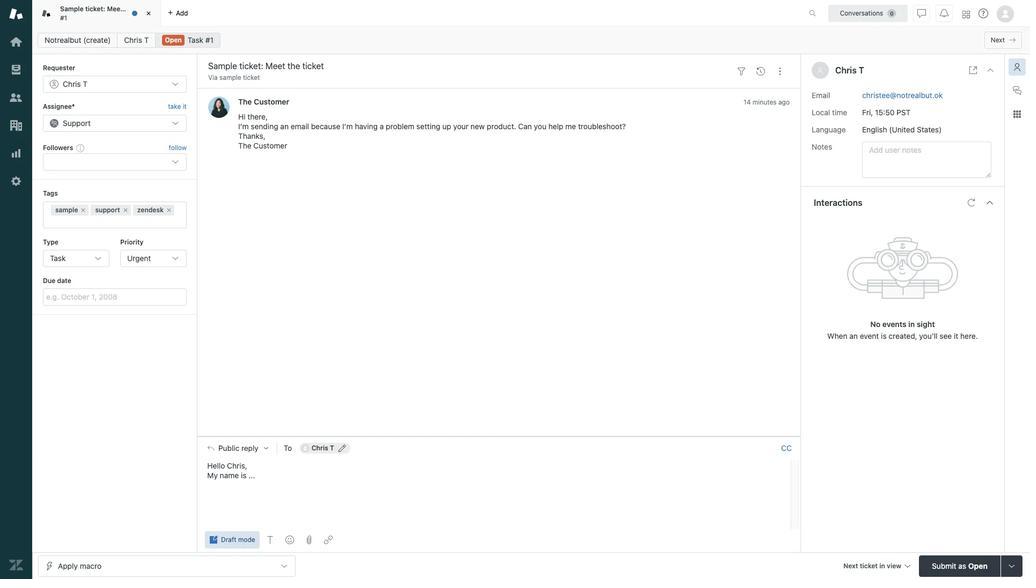Task type: vqa. For each thing, say whether or not it's contained in the screenshot.
"open" to the right
yes



Task type: locate. For each thing, give the bounding box(es) containing it.
get help image
[[979, 9, 989, 18]]

0 vertical spatial it
[[183, 103, 187, 111]]

ticket up the customer link
[[243, 74, 260, 82]]

zendesk image
[[9, 559, 23, 573]]

1 horizontal spatial sample
[[220, 74, 241, 82]]

open left the task #1
[[165, 36, 182, 44]]

0 vertical spatial #1
[[60, 14, 67, 22]]

chris down the
[[124, 35, 142, 45]]

0 horizontal spatial task
[[50, 254, 66, 263]]

info on adding followers image
[[76, 144, 85, 152]]

0 vertical spatial customer
[[254, 97, 289, 107]]

task for task #1
[[188, 35, 204, 45]]

1 vertical spatial is
[[241, 471, 247, 480]]

chris t down close icon
[[124, 35, 149, 45]]

apply
[[58, 562, 78, 571]]

new
[[471, 122, 485, 131]]

0 horizontal spatial i'm
[[238, 122, 249, 131]]

1 vertical spatial it
[[955, 332, 959, 341]]

it right see
[[955, 332, 959, 341]]

1 horizontal spatial ticket
[[243, 74, 260, 82]]

remove image left support
[[80, 207, 87, 213]]

0 horizontal spatial remove image
[[80, 207, 87, 213]]

organizations image
[[9, 119, 23, 133]]

Subject field
[[206, 60, 730, 72]]

2 remove image from the left
[[122, 207, 129, 213]]

0 horizontal spatial in
[[880, 562, 886, 570]]

user image
[[818, 67, 824, 74]]

user image
[[819, 68, 823, 73]]

t down close icon
[[144, 35, 149, 45]]

2 the from the top
[[238, 141, 252, 151]]

macro
[[80, 562, 102, 571]]

customer context image
[[1014, 63, 1022, 71]]

0 horizontal spatial it
[[183, 103, 187, 111]]

in inside no events in sight when an event is created, you'll see it here.
[[909, 320, 916, 329]]

remove image right support
[[122, 207, 129, 213]]

chris t right user icon
[[836, 66, 865, 75]]

conversations
[[841, 9, 884, 17]]

avatar image
[[208, 97, 230, 118]]

2 horizontal spatial ticket
[[861, 562, 878, 570]]

open inside secondary 'element'
[[165, 36, 182, 44]]

i'm left having
[[343, 122, 353, 131]]

troubleshoot?
[[578, 122, 626, 131]]

0 vertical spatial ticket
[[137, 5, 155, 13]]

tab
[[32, 0, 161, 27]]

task inside secondary 'element'
[[188, 35, 204, 45]]

in inside next ticket in view popup button
[[880, 562, 886, 570]]

1 vertical spatial customer
[[254, 141, 287, 151]]

Add user notes text field
[[863, 142, 992, 178]]

1 vertical spatial the
[[238, 141, 252, 151]]

the customer
[[238, 97, 289, 107]]

1 vertical spatial an
[[850, 332, 858, 341]]

the up hi
[[238, 97, 252, 107]]

support
[[63, 119, 91, 128]]

0 vertical spatial task
[[188, 35, 204, 45]]

tabs tab list
[[32, 0, 798, 27]]

1 horizontal spatial remove image
[[122, 207, 129, 213]]

sample
[[220, 74, 241, 82], [55, 206, 78, 214]]

setting
[[417, 122, 441, 131]]

time
[[833, 108, 848, 117]]

1 horizontal spatial next
[[992, 36, 1006, 44]]

1 horizontal spatial task
[[188, 35, 204, 45]]

open right as
[[969, 562, 988, 571]]

next up close image
[[992, 36, 1006, 44]]

a
[[380, 122, 384, 131]]

#1 down sample
[[60, 14, 67, 22]]

t
[[144, 35, 149, 45], [859, 66, 865, 75], [83, 80, 88, 89], [330, 444, 334, 452]]

tags
[[43, 190, 58, 198]]

in
[[909, 320, 916, 329], [880, 562, 886, 570]]

button displays agent's chat status as invisible. image
[[918, 9, 927, 17]]

15:50
[[876, 108, 895, 117]]

submit as open
[[933, 562, 988, 571]]

minutes
[[753, 98, 777, 107]]

local
[[812, 108, 831, 117]]

2 horizontal spatial remove image
[[166, 207, 172, 213]]

task down type
[[50, 254, 66, 263]]

#1
[[60, 14, 67, 22], [206, 35, 214, 45]]

next inside popup button
[[844, 562, 859, 570]]

is inside no events in sight when an event is created, you'll see it here.
[[882, 332, 887, 341]]

chris t down requester
[[63, 80, 88, 89]]

add
[[176, 9, 188, 17]]

format text image
[[266, 536, 275, 545]]

1 vertical spatial in
[[880, 562, 886, 570]]

0 horizontal spatial open
[[165, 36, 182, 44]]

t up support
[[83, 80, 88, 89]]

1 i'm from the left
[[238, 122, 249, 131]]

0 vertical spatial is
[[882, 332, 887, 341]]

14 minutes ago
[[744, 98, 790, 107]]

having
[[355, 122, 378, 131]]

chris t
[[124, 35, 149, 45], [836, 66, 865, 75], [63, 80, 88, 89], [312, 444, 334, 452]]

task inside popup button
[[50, 254, 66, 263]]

ticket left view
[[861, 562, 878, 570]]

notrealbut (create)
[[45, 35, 111, 45]]

insert emojis image
[[285, 536, 294, 545]]

an inside no events in sight when an event is created, you'll see it here.
[[850, 332, 858, 341]]

followers
[[43, 144, 73, 152]]

0 horizontal spatial ticket
[[137, 5, 155, 13]]

hello
[[207, 462, 225, 471]]

ticket actions image
[[776, 67, 785, 76]]

14 minutes ago text field
[[744, 98, 790, 107]]

english
[[863, 125, 888, 134]]

0 horizontal spatial an
[[280, 122, 289, 131]]

chris right christee@notrealbut.ok icon
[[312, 444, 328, 452]]

0 vertical spatial next
[[992, 36, 1006, 44]]

the down thanks,
[[238, 141, 252, 151]]

i'm down hi
[[238, 122, 249, 131]]

chris right user icon
[[836, 66, 857, 75]]

notrealbut (create) button
[[38, 33, 118, 48]]

zendesk support image
[[9, 7, 23, 21]]

notifications image
[[941, 9, 949, 17]]

t left edit user image
[[330, 444, 334, 452]]

1 horizontal spatial is
[[882, 332, 887, 341]]

chris
[[124, 35, 142, 45], [836, 66, 857, 75], [63, 80, 81, 89], [312, 444, 328, 452]]

sample down tags
[[55, 206, 78, 214]]

1 horizontal spatial #1
[[206, 35, 214, 45]]

next inside button
[[992, 36, 1006, 44]]

the
[[238, 97, 252, 107], [238, 141, 252, 151]]

is left "..."
[[241, 471, 247, 480]]

in left view
[[880, 562, 886, 570]]

t right user icon
[[859, 66, 865, 75]]

next
[[992, 36, 1006, 44], [844, 562, 859, 570]]

ticket right the
[[137, 5, 155, 13]]

task down the add
[[188, 35, 204, 45]]

your
[[454, 122, 469, 131]]

the inside 'hi there, i'm sending an email because i'm having a problem setting up your new product. can you help me troubleshoot? thanks, the customer'
[[238, 141, 252, 151]]

1 remove image from the left
[[80, 207, 87, 213]]

sample ticket: meet the ticket #1
[[60, 5, 155, 22]]

0 vertical spatial in
[[909, 320, 916, 329]]

0 vertical spatial open
[[165, 36, 182, 44]]

christee@notrealbut.ok image
[[301, 444, 310, 453]]

an inside 'hi there, i'm sending an email because i'm having a problem setting up your new product. can you help me troubleshoot? thanks, the customer'
[[280, 122, 289, 131]]

chris inside secondary 'element'
[[124, 35, 142, 45]]

remove image right the zendesk
[[166, 207, 172, 213]]

next ticket in view
[[844, 562, 902, 570]]

customer up there,
[[254, 97, 289, 107]]

ticket inside popup button
[[861, 562, 878, 570]]

an left event
[[850, 332, 858, 341]]

reply
[[242, 444, 259, 453]]

chris t inside requester element
[[63, 80, 88, 89]]

1 vertical spatial open
[[969, 562, 988, 571]]

0 vertical spatial an
[[280, 122, 289, 131]]

ago
[[779, 98, 790, 107]]

admin image
[[9, 174, 23, 188]]

#1 up via
[[206, 35, 214, 45]]

in for sight
[[909, 320, 916, 329]]

apps image
[[1014, 110, 1022, 119]]

reporting image
[[9, 147, 23, 161]]

take it button
[[168, 102, 187, 113]]

1 vertical spatial sample
[[55, 206, 78, 214]]

1 vertical spatial next
[[844, 562, 859, 570]]

is inside hello chris, my name is ...
[[241, 471, 247, 480]]

requester
[[43, 64, 75, 72]]

1 horizontal spatial an
[[850, 332, 858, 341]]

0 horizontal spatial next
[[844, 562, 859, 570]]

1 vertical spatial task
[[50, 254, 66, 263]]

follow
[[169, 144, 187, 152]]

it right take
[[183, 103, 187, 111]]

christee@notrealbut.ok
[[863, 90, 943, 100]]

0 vertical spatial the
[[238, 97, 252, 107]]

is
[[882, 332, 887, 341], [241, 471, 247, 480]]

Due date field
[[43, 289, 187, 306]]

my
[[207, 471, 218, 480]]

close image
[[987, 66, 995, 75]]

sample right via
[[220, 74, 241, 82]]

1 vertical spatial ticket
[[243, 74, 260, 82]]

chris,
[[227, 462, 247, 471]]

0 horizontal spatial #1
[[60, 14, 67, 22]]

an left email
[[280, 122, 289, 131]]

in left sight at the right of the page
[[909, 320, 916, 329]]

customer down 'sending'
[[254, 141, 287, 151]]

1 vertical spatial #1
[[206, 35, 214, 45]]

apply macro
[[58, 562, 102, 571]]

chris t right christee@notrealbut.ok icon
[[312, 444, 334, 452]]

task
[[188, 35, 204, 45], [50, 254, 66, 263]]

next ticket in view button
[[839, 556, 915, 579]]

notes
[[812, 142, 833, 151]]

next for next
[[992, 36, 1006, 44]]

remove image for support
[[122, 207, 129, 213]]

support
[[95, 206, 120, 214]]

chris down requester
[[63, 80, 81, 89]]

1 horizontal spatial it
[[955, 332, 959, 341]]

t inside requester element
[[83, 80, 88, 89]]

is right event
[[882, 332, 887, 341]]

requester element
[[43, 76, 187, 93]]

notrealbut
[[45, 35, 81, 45]]

view
[[888, 562, 902, 570]]

2 vertical spatial ticket
[[861, 562, 878, 570]]

remove image
[[80, 207, 87, 213], [122, 207, 129, 213], [166, 207, 172, 213]]

help
[[549, 122, 564, 131]]

3 remove image from the left
[[166, 207, 172, 213]]

next left view
[[844, 562, 859, 570]]

customer
[[254, 97, 289, 107], [254, 141, 287, 151]]

task for task
[[50, 254, 66, 263]]

draft mode
[[221, 536, 255, 544]]

0 horizontal spatial is
[[241, 471, 247, 480]]

14
[[744, 98, 751, 107]]

assignee* element
[[43, 115, 187, 132]]

thanks,
[[238, 132, 266, 141]]

1 horizontal spatial i'm
[[343, 122, 353, 131]]

public reply
[[219, 444, 259, 453]]

1 horizontal spatial in
[[909, 320, 916, 329]]

an
[[280, 122, 289, 131], [850, 332, 858, 341]]

ticket:
[[85, 5, 105, 13]]



Task type: describe. For each thing, give the bounding box(es) containing it.
task button
[[43, 250, 110, 267]]

tab containing sample ticket: meet the ticket
[[32, 0, 161, 27]]

view more details image
[[970, 66, 978, 75]]

filter image
[[738, 67, 746, 76]]

sending
[[251, 122, 278, 131]]

edit user image
[[339, 445, 346, 452]]

in for view
[[880, 562, 886, 570]]

email
[[291, 122, 309, 131]]

take it
[[168, 103, 187, 111]]

here.
[[961, 332, 979, 341]]

follow button
[[169, 143, 187, 153]]

add button
[[161, 0, 195, 26]]

local time
[[812, 108, 848, 117]]

name
[[220, 471, 239, 480]]

product.
[[487, 122, 517, 131]]

sample
[[60, 5, 84, 13]]

remove image for sample
[[80, 207, 87, 213]]

no events in sight when an event is created, you'll see it here.
[[828, 320, 979, 341]]

draft mode button
[[205, 532, 260, 549]]

(create)
[[83, 35, 111, 45]]

sight
[[917, 320, 936, 329]]

2 i'm from the left
[[343, 122, 353, 131]]

fri, 15:50 pst
[[863, 108, 911, 117]]

get started image
[[9, 35, 23, 49]]

you
[[534, 122, 547, 131]]

displays possible ticket submission types image
[[1008, 562, 1017, 571]]

problem
[[386, 122, 415, 131]]

cc
[[782, 444, 792, 453]]

urgent
[[127, 254, 151, 263]]

no
[[871, 320, 881, 329]]

priority
[[120, 238, 144, 246]]

next for next ticket in view
[[844, 562, 859, 570]]

hi there, i'm sending an email because i'm having a problem setting up your new product. can you help me troubleshoot? thanks, the customer
[[238, 112, 626, 151]]

0 vertical spatial sample
[[220, 74, 241, 82]]

you'll
[[920, 332, 938, 341]]

mode
[[238, 536, 255, 544]]

(united
[[890, 125, 916, 134]]

meet
[[107, 5, 123, 13]]

public
[[219, 444, 240, 453]]

because
[[311, 122, 341, 131]]

email
[[812, 90, 831, 100]]

fri,
[[863, 108, 874, 117]]

chris t inside "chris t" link
[[124, 35, 149, 45]]

1 the from the top
[[238, 97, 252, 107]]

chris t link
[[117, 33, 156, 48]]

close image
[[143, 8, 154, 19]]

assignee*
[[43, 103, 75, 111]]

Public reply composer Draft mode text field
[[203, 460, 788, 482]]

to
[[284, 444, 292, 453]]

...
[[249, 471, 255, 480]]

task #1
[[188, 35, 214, 45]]

#1 inside sample ticket: meet the ticket #1
[[60, 14, 67, 22]]

me
[[566, 122, 576, 131]]

events image
[[757, 67, 766, 76]]

created,
[[889, 332, 918, 341]]

0 horizontal spatial sample
[[55, 206, 78, 214]]

it inside no events in sight when an event is created, you'll see it here.
[[955, 332, 959, 341]]

followers element
[[43, 154, 187, 171]]

date
[[57, 277, 71, 285]]

#1 inside secondary 'element'
[[206, 35, 214, 45]]

1 horizontal spatial open
[[969, 562, 988, 571]]

add link (cmd k) image
[[324, 536, 333, 545]]

hi
[[238, 112, 246, 122]]

views image
[[9, 63, 23, 77]]

next button
[[985, 32, 1023, 49]]

customers image
[[9, 91, 23, 105]]

add attachment image
[[305, 536, 313, 545]]

there,
[[248, 112, 268, 122]]

english (united states)
[[863, 125, 942, 134]]

event
[[861, 332, 880, 341]]

zendesk
[[137, 206, 164, 214]]

when
[[828, 332, 848, 341]]

hello chris, my name is ...
[[207, 462, 255, 480]]

type
[[43, 238, 58, 246]]

draft
[[221, 536, 237, 544]]

events
[[883, 320, 907, 329]]

states)
[[918, 125, 942, 134]]

cc button
[[782, 444, 792, 453]]

can
[[519, 122, 532, 131]]

interactions
[[814, 198, 863, 208]]

secondary element
[[32, 30, 1031, 51]]

main element
[[0, 0, 32, 580]]

pst
[[897, 108, 911, 117]]

t inside "chris t" link
[[144, 35, 149, 45]]

see
[[940, 332, 953, 341]]

language
[[812, 125, 846, 134]]

customer inside 'hi there, i'm sending an email because i'm having a problem setting up your new product. can you help me troubleshoot? thanks, the customer'
[[254, 141, 287, 151]]

the customer link
[[238, 97, 289, 107]]

via sample ticket
[[208, 74, 260, 82]]

it inside take it button
[[183, 103, 187, 111]]

the
[[125, 5, 135, 13]]

public reply button
[[198, 437, 277, 460]]

via
[[208, 74, 218, 82]]

chris inside requester element
[[63, 80, 81, 89]]

submit
[[933, 562, 957, 571]]

due date
[[43, 277, 71, 285]]

ticket inside sample ticket: meet the ticket #1
[[137, 5, 155, 13]]

hide composer image
[[495, 433, 504, 441]]

take
[[168, 103, 181, 111]]

due
[[43, 277, 55, 285]]

zendesk products image
[[963, 10, 971, 18]]

remove image for zendesk
[[166, 207, 172, 213]]



